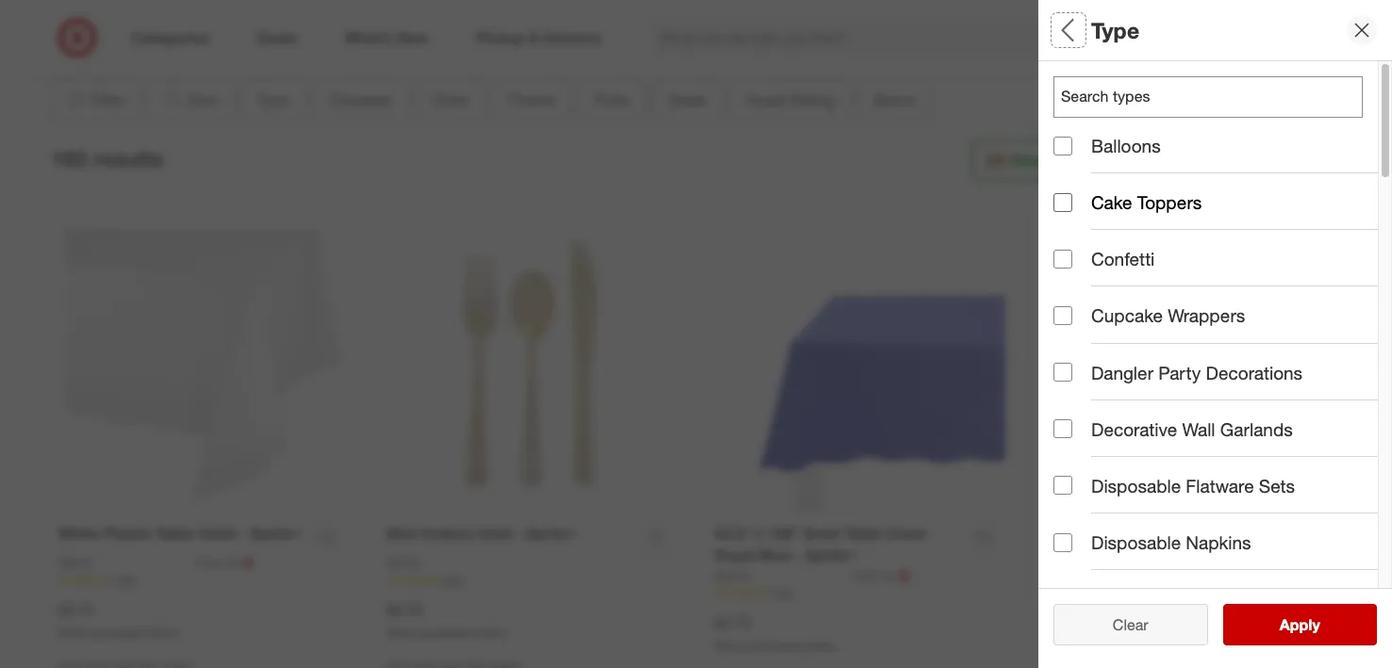 Task type: vqa. For each thing, say whether or not it's contained in the screenshot.
the right PRICE button
yes



Task type: describe. For each thing, give the bounding box(es) containing it.
brand inside all filters dialog
[[1054, 543, 1105, 565]]

1 horizontal spatial brand button
[[1054, 524, 1378, 590]]

30ct disposable lunch napkins with foil gold - spritz™ link
[[1043, 525, 1290, 568]]

table inside 52.2" x 108" solid table cover royal blue - spritz™
[[844, 525, 881, 543]]

decorative
[[1091, 419, 1177, 440]]

clear for clear all
[[1104, 616, 1139, 635]]

- inside 52.2" x 108" solid table cover royal blue - spritz™
[[795, 546, 801, 565]]

at for -
[[226, 555, 238, 571]]

Dangler Party Decorations checkbox
[[1054, 363, 1073, 382]]

Cupcake Wrappers checkbox
[[1054, 307, 1073, 325]]

spritz link for white
[[58, 554, 192, 573]]

1 horizontal spatial deals button
[[1054, 392, 1378, 458]]

1 horizontal spatial spritz link
[[386, 554, 421, 573]]

spritz for 52.2" x 108" solid table cover royal blue - spritz™
[[715, 568, 749, 584]]

0 horizontal spatial theme button
[[493, 79, 571, 121]]

60ct cutlery gold - spritz™ link
[[386, 524, 577, 545]]

108"
[[767, 525, 800, 543]]

$6.00
[[386, 601, 423, 620]]

none text field inside "type" dialog
[[1054, 76, 1363, 118]]

advertisement region
[[130, 0, 1262, 44]]

or
[[1255, 140, 1269, 159]]

to
[[1125, 161, 1139, 180]]

cover
[[886, 525, 928, 543]]

0 horizontal spatial price
[[595, 91, 629, 109]]

shipping button
[[971, 140, 1110, 181]]

napkins inside "type" dialog
[[1186, 532, 1251, 554]]

spritz for white plastic table cloth - spritz™
[[58, 555, 93, 571]]

clear all
[[1104, 616, 1158, 635]]

shipping
[[1011, 151, 1074, 170]]

type inside all filters dialog
[[1054, 81, 1094, 102]]

plastic
[[103, 525, 152, 543]]

with inside the free with redcard or $35 orders to 40360
[[1159, 140, 1187, 159]]

purchased for plastic
[[91, 626, 144, 641]]

What can we help you find? suggestions appear below search field
[[648, 17, 1118, 58]]

garlands
[[1221, 419, 1293, 440]]

- inside 30ct disposable lunch napkins with foil gold - spritz™
[[1145, 547, 1151, 566]]

clear for clear
[[1113, 616, 1149, 635]]

40360 button
[[1147, 160, 1189, 182]]

0 horizontal spatial gold
[[478, 525, 511, 543]]

flatware
[[1186, 475, 1254, 497]]

only for solid
[[853, 568, 879, 584]]

only for cloth
[[196, 555, 223, 571]]

disposable flatware sets
[[1091, 475, 1295, 497]]

search
[[1105, 30, 1150, 49]]

free
[[1125, 140, 1155, 159]]

Disposable Napkins checkbox
[[1054, 534, 1073, 552]]

dangler
[[1091, 362, 1154, 384]]

114 link
[[1043, 586, 1334, 603]]

1 vertical spatial occasion button
[[1054, 127, 1378, 193]]

0 horizontal spatial type button
[[241, 79, 306, 121]]

all
[[1054, 17, 1080, 43]]

- inside white plastic table cloth - spritz™ link
[[240, 525, 246, 543]]

cupcake wrappers
[[1091, 305, 1245, 327]]

spritz™ up 564 link
[[526, 525, 577, 543]]

52.2"
[[715, 525, 751, 543]]

see
[[1260, 616, 1287, 635]]

cutlery
[[421, 525, 473, 543]]

when for white plastic table cloth - spritz™
[[58, 626, 87, 641]]

1 table from the left
[[156, 525, 193, 543]]

apply button
[[1223, 605, 1377, 646]]

0 vertical spatial occasion button
[[313, 79, 409, 121]]

blue
[[759, 546, 791, 565]]

white plastic table cloth - spritz™
[[58, 525, 301, 543]]

color inside all filters dialog
[[1054, 213, 1100, 235]]

disposable napkins
[[1091, 532, 1251, 554]]

x
[[755, 525, 763, 543]]

- inside 60ct cutlery gold - spritz™ link
[[515, 525, 522, 543]]

104 link
[[715, 586, 1005, 602]]

114
[[1101, 587, 1120, 602]]

decorations
[[1206, 362, 1303, 384]]

all
[[1143, 616, 1158, 635]]

only at ¬ for table
[[853, 567, 910, 586]]

color button inside all filters dialog
[[1054, 193, 1378, 259]]

white
[[58, 525, 99, 543]]

all filters dialog
[[1039, 0, 1392, 669]]

redcard
[[1191, 140, 1251, 159]]

balloons
[[1091, 135, 1161, 157]]

clear all button
[[1054, 605, 1208, 646]]

Balloons checkbox
[[1054, 136, 1073, 155]]

party
[[1159, 362, 1201, 384]]

decorative wall garlands
[[1091, 419, 1293, 440]]

type right sort
[[257, 91, 290, 109]]

gold inside 30ct disposable lunch napkins with foil gold - spritz™
[[1107, 547, 1141, 566]]

occasion inside all filters dialog
[[1054, 147, 1134, 169]]

online for 108"
[[804, 639, 834, 653]]

$3.75 for white plastic table cloth - spritz™
[[58, 601, 95, 620]]

search button
[[1105, 17, 1150, 62]]

cupcake
[[1091, 305, 1163, 327]]

$3.50 when purchased online
[[1043, 615, 1163, 654]]

apply
[[1280, 616, 1320, 635]]

spritz link for 52.2"
[[715, 567, 849, 586]]

0 vertical spatial color
[[432, 91, 469, 109]]

$3.50
[[1043, 615, 1080, 634]]

sort
[[189, 91, 218, 109]]

solid
[[804, 525, 840, 543]]

165
[[51, 145, 87, 171]]

see results
[[1260, 616, 1340, 635]]

royal
[[715, 546, 755, 565]]

at for table
[[883, 568, 894, 584]]

lunch
[[1162, 525, 1207, 544]]



Task type: locate. For each thing, give the bounding box(es) containing it.
$3.75 down royal
[[715, 614, 751, 633]]

Disposable Flatware Sets checkbox
[[1054, 477, 1073, 496]]

None text field
[[1054, 76, 1363, 118]]

only up 262 link
[[196, 555, 223, 571]]

0 horizontal spatial deals
[[669, 91, 707, 109]]

rating inside all filters dialog
[[1109, 477, 1165, 499]]

disposable for disposable napkins
[[1091, 532, 1181, 554]]

brand
[[874, 91, 915, 109], [1054, 543, 1105, 565]]

0 horizontal spatial brand button
[[858, 79, 931, 121]]

purchased for x
[[747, 639, 801, 653]]

type button right sort
[[241, 79, 306, 121]]

0 horizontal spatial $3.75 when purchased online
[[58, 601, 178, 641]]

0 horizontal spatial guest rating
[[747, 91, 835, 109]]

0 horizontal spatial deals button
[[653, 79, 723, 121]]

dangler party decorations
[[1091, 362, 1303, 384]]

0 horizontal spatial spritz
[[58, 555, 93, 571]]

2 table from the left
[[844, 525, 881, 543]]

1 vertical spatial brand
[[1054, 543, 1105, 565]]

online down all
[[1132, 640, 1163, 654]]

¬ for cover
[[898, 567, 910, 586]]

only up 104 link
[[853, 568, 879, 584]]

spritz™ right the cloth
[[250, 525, 301, 543]]

purchased down clear all at the right bottom
[[1075, 640, 1129, 654]]

2 clear from the left
[[1113, 616, 1149, 635]]

$35
[[1273, 140, 1298, 159]]

0 horizontal spatial table
[[156, 525, 193, 543]]

1 horizontal spatial deals
[[1054, 411, 1102, 433]]

filter
[[92, 91, 125, 109]]

¬
[[242, 554, 254, 573], [898, 567, 910, 586]]

table left the cloth
[[156, 525, 193, 543]]

1 horizontal spatial ¬
[[898, 567, 910, 586]]

price inside all filters dialog
[[1054, 345, 1098, 367]]

30ct
[[1043, 525, 1074, 544]]

$3.75 when purchased online for plastic
[[58, 601, 178, 641]]

results right the 'see'
[[1291, 616, 1340, 635]]

1 vertical spatial brand button
[[1054, 524, 1378, 590]]

2 horizontal spatial spritz link
[[715, 567, 849, 586]]

¬ for spritz™
[[242, 554, 254, 573]]

type inside dialog
[[1091, 17, 1140, 43]]

-
[[240, 525, 246, 543], [515, 525, 522, 543], [795, 546, 801, 565], [1145, 547, 1151, 566]]

results inside button
[[1291, 616, 1340, 635]]

gold
[[478, 525, 511, 543], [1107, 547, 1141, 566]]

type right all
[[1091, 17, 1140, 43]]

$3.75 when purchased online down the 262
[[58, 601, 178, 641]]

0 vertical spatial gold
[[478, 525, 511, 543]]

only at ¬
[[196, 554, 254, 573], [853, 567, 910, 586]]

spritz down 60ct at bottom
[[386, 555, 421, 571]]

wall
[[1182, 419, 1216, 440]]

1 vertical spatial gold
[[1107, 547, 1141, 566]]

deals button down advertisement region
[[653, 79, 723, 121]]

deals inside all filters dialog
[[1054, 411, 1102, 433]]

type dialog
[[1039, 0, 1392, 669]]

0 horizontal spatial $3.75
[[58, 601, 95, 620]]

only
[[196, 555, 223, 571], [853, 568, 879, 584]]

filters
[[1086, 17, 1144, 43]]

purchased inside $3.50 when purchased online
[[1075, 640, 1129, 654]]

1 horizontal spatial table
[[844, 525, 881, 543]]

color button
[[416, 79, 485, 121], [1054, 193, 1378, 259]]

occasion button
[[313, 79, 409, 121], [1054, 127, 1378, 193]]

clear button
[[1054, 605, 1208, 646]]

2 horizontal spatial spritz
[[715, 568, 749, 584]]

results for 165 results
[[93, 145, 163, 171]]

0 vertical spatial deals button
[[653, 79, 723, 121]]

0 horizontal spatial only at ¬
[[196, 554, 254, 573]]

0 vertical spatial rating
[[791, 91, 835, 109]]

spritz™
[[250, 525, 301, 543], [526, 525, 577, 543], [806, 546, 857, 565], [1155, 547, 1206, 566]]

spritz link up the 262
[[58, 554, 192, 573]]

1 vertical spatial price
[[1054, 345, 1098, 367]]

0 vertical spatial deals
[[669, 91, 707, 109]]

0 horizontal spatial at
[[226, 555, 238, 571]]

table
[[156, 525, 193, 543], [844, 525, 881, 543]]

free with redcard or $35 orders to 40360
[[1125, 140, 1345, 180]]

0 vertical spatial price
[[595, 91, 629, 109]]

only at ¬ for -
[[196, 554, 254, 573]]

color
[[432, 91, 469, 109], [1054, 213, 1100, 235]]

results
[[93, 145, 163, 171], [1291, 616, 1340, 635]]

1 vertical spatial theme
[[1054, 279, 1112, 301]]

with inside 30ct disposable lunch napkins with foil gold - spritz™
[[1043, 547, 1073, 566]]

theme
[[509, 91, 555, 109], [1054, 279, 1112, 301]]

spritz link up 104
[[715, 567, 849, 586]]

1 vertical spatial guest
[[1054, 477, 1104, 499]]

564
[[445, 574, 464, 588]]

at down the cloth
[[226, 555, 238, 571]]

104
[[773, 586, 792, 601]]

online
[[148, 626, 178, 641], [476, 626, 506, 641], [804, 639, 834, 653], [1132, 640, 1163, 654]]

cake
[[1091, 192, 1132, 213]]

sets
[[1259, 475, 1295, 497]]

60ct
[[386, 525, 417, 543]]

1 horizontal spatial only at ¬
[[853, 567, 910, 586]]

1 horizontal spatial guest rating
[[1054, 477, 1165, 499]]

0 horizontal spatial occasion
[[329, 91, 393, 109]]

toppers
[[1137, 192, 1202, 213]]

0 horizontal spatial brand
[[874, 91, 915, 109]]

when for 60ct cutlery gold - spritz™
[[386, 626, 416, 641]]

brand down what can we help you find? suggestions appear below 'search box'
[[874, 91, 915, 109]]

1 horizontal spatial results
[[1291, 616, 1340, 635]]

online for table
[[148, 626, 178, 641]]

1 clear from the left
[[1104, 616, 1139, 635]]

1 vertical spatial with
[[1043, 547, 1073, 566]]

purchased down $6.00
[[419, 626, 473, 641]]

40360
[[1147, 161, 1189, 180]]

deals button
[[653, 79, 723, 121], [1054, 392, 1378, 458]]

foil
[[1078, 547, 1103, 566]]

online down 262 link
[[148, 626, 178, 641]]

1 horizontal spatial color
[[1054, 213, 1100, 235]]

with down 30ct
[[1043, 547, 1073, 566]]

0 horizontal spatial spritz link
[[58, 554, 192, 573]]

when
[[58, 626, 87, 641], [386, 626, 416, 641], [715, 639, 744, 653], [1043, 640, 1072, 654]]

with up 40360
[[1159, 140, 1187, 159]]

purchased down 104
[[747, 639, 801, 653]]

0 vertical spatial guest rating
[[747, 91, 835, 109]]

0 vertical spatial color button
[[416, 79, 485, 121]]

1 horizontal spatial guest
[[1054, 477, 1104, 499]]

0 vertical spatial guest rating button
[[731, 79, 851, 121]]

1 vertical spatial price button
[[1054, 325, 1378, 392]]

Cake Toppers checkbox
[[1054, 193, 1073, 212]]

at up 104 link
[[883, 568, 894, 584]]

0 horizontal spatial color button
[[416, 79, 485, 121]]

guest inside all filters dialog
[[1054, 477, 1104, 499]]

1 vertical spatial deals button
[[1054, 392, 1378, 458]]

0 vertical spatial with
[[1159, 140, 1187, 159]]

clear
[[1104, 616, 1139, 635], [1113, 616, 1149, 635]]

165 results
[[51, 145, 163, 171]]

262 link
[[58, 573, 349, 589]]

spritz™ down lunch
[[1155, 547, 1206, 566]]

when inside $6.00 when purchased online
[[386, 626, 416, 641]]

1 horizontal spatial spritz
[[386, 555, 421, 571]]

1 vertical spatial deals
[[1054, 411, 1102, 433]]

0 vertical spatial brand
[[874, 91, 915, 109]]

spritz down royal
[[715, 568, 749, 584]]

theme inside all filters dialog
[[1054, 279, 1112, 301]]

0 horizontal spatial theme
[[509, 91, 555, 109]]

$3.75 for 52.2" x 108" solid table cover royal blue - spritz™
[[715, 614, 751, 633]]

0 vertical spatial theme
[[509, 91, 555, 109]]

deals
[[669, 91, 707, 109], [1054, 411, 1102, 433]]

spritz™ inside 30ct disposable lunch napkins with foil gold - spritz™
[[1155, 547, 1206, 566]]

1 horizontal spatial $3.75
[[715, 614, 751, 633]]

1 horizontal spatial only
[[853, 568, 879, 584]]

0 horizontal spatial only
[[196, 555, 223, 571]]

1 vertical spatial results
[[1291, 616, 1340, 635]]

52.2" x 108" solid table cover royal blue - spritz™ image
[[715, 222, 1005, 513], [715, 222, 1005, 513]]

60ct cutlery gold - spritz™ image
[[386, 222, 677, 513], [386, 222, 677, 513]]

disposable inside 30ct disposable lunch napkins with foil gold - spritz™
[[1078, 525, 1158, 544]]

filter button
[[51, 79, 139, 121]]

$3.75
[[58, 601, 95, 620], [715, 614, 751, 633]]

table right solid
[[844, 525, 881, 543]]

1 horizontal spatial rating
[[1109, 477, 1165, 499]]

disposable for disposable flatware sets
[[1091, 475, 1181, 497]]

occasion
[[329, 91, 393, 109], [1054, 147, 1134, 169]]

deals down advertisement region
[[669, 91, 707, 109]]

1 vertical spatial rating
[[1109, 477, 1165, 499]]

price button
[[579, 79, 645, 121], [1054, 325, 1378, 392]]

when for 30ct disposable lunch napkins with foil gold - spritz™
[[1043, 640, 1072, 654]]

1 horizontal spatial $3.75 when purchased online
[[715, 614, 834, 653]]

0 vertical spatial brand button
[[858, 79, 931, 121]]

0 vertical spatial price button
[[579, 79, 645, 121]]

1 horizontal spatial color button
[[1054, 193, 1378, 259]]

1 horizontal spatial at
[[883, 568, 894, 584]]

0 horizontal spatial ¬
[[242, 554, 254, 573]]

262
[[117, 574, 135, 588]]

online inside $6.00 when purchased online
[[476, 626, 506, 641]]

online for gold
[[476, 626, 506, 641]]

when for 52.2" x 108" solid table cover royal blue - spritz™
[[715, 639, 744, 653]]

see results button
[[1223, 605, 1377, 646]]

1 horizontal spatial theme button
[[1054, 259, 1378, 325]]

online down 104 link
[[804, 639, 834, 653]]

orders
[[1302, 140, 1345, 159]]

clear inside button
[[1104, 616, 1139, 635]]

type
[[1091, 17, 1140, 43], [1054, 81, 1094, 102], [257, 91, 290, 109]]

1 horizontal spatial gold
[[1107, 547, 1141, 566]]

0 vertical spatial guest
[[747, 91, 787, 109]]

purchased inside $6.00 when purchased online
[[419, 626, 473, 641]]

1 horizontal spatial type button
[[1054, 61, 1378, 127]]

spritz link
[[58, 554, 192, 573], [386, 554, 421, 573], [715, 567, 849, 586]]

¬ down cover on the right bottom of page
[[898, 567, 910, 586]]

564 link
[[386, 573, 677, 589]]

confetti
[[1091, 248, 1155, 270]]

rating
[[791, 91, 835, 109], [1109, 477, 1165, 499]]

60ct cutlery gold - spritz™
[[386, 525, 577, 543]]

online down 564 link
[[476, 626, 506, 641]]

purchased for disposable
[[1075, 640, 1129, 654]]

1 horizontal spatial with
[[1159, 140, 1187, 159]]

0 vertical spatial occasion
[[329, 91, 393, 109]]

1 horizontal spatial occasion button
[[1054, 127, 1378, 193]]

1 horizontal spatial guest rating button
[[1054, 458, 1378, 524]]

napkins inside 30ct disposable lunch napkins with foil gold - spritz™
[[1211, 525, 1269, 544]]

$6.00 when purchased online
[[386, 601, 506, 641]]

1 vertical spatial guest rating
[[1054, 477, 1165, 499]]

1 horizontal spatial theme
[[1054, 279, 1112, 301]]

rating down the 'decorative'
[[1109, 477, 1165, 499]]

Decorative Wall Garlands checkbox
[[1054, 420, 1073, 439]]

1 horizontal spatial price
[[1054, 345, 1098, 367]]

30ct disposable lunch napkins with foil gold - spritz™
[[1043, 525, 1269, 566]]

$3.75 when purchased online for x
[[715, 614, 834, 653]]

cloth
[[198, 525, 236, 543]]

$3.75 when purchased online
[[58, 601, 178, 641], [715, 614, 834, 653]]

guest rating inside all filters dialog
[[1054, 477, 1165, 499]]

spritz™ inside 52.2" x 108" solid table cover royal blue - spritz™
[[806, 546, 857, 565]]

0 vertical spatial theme button
[[493, 79, 571, 121]]

deals button down dangler party decorations
[[1054, 392, 1378, 458]]

wrappers
[[1168, 305, 1245, 327]]

purchased down the 262
[[91, 626, 144, 641]]

when inside $3.50 when purchased online
[[1043, 640, 1072, 654]]

52.2" x 108" solid table cover royal blue - spritz™
[[715, 525, 928, 565]]

white plastic table cloth - spritz™ image
[[58, 222, 349, 513], [58, 222, 349, 513]]

cake toppers
[[1091, 192, 1202, 213]]

spritz down white at bottom left
[[58, 555, 93, 571]]

gold right the foil
[[1107, 547, 1141, 566]]

1 horizontal spatial price button
[[1054, 325, 1378, 392]]

Confetti checkbox
[[1054, 250, 1073, 269]]

disposable
[[1091, 475, 1181, 497], [1078, 525, 1158, 544], [1091, 532, 1181, 554]]

$3.75 down white at bottom left
[[58, 601, 95, 620]]

only at ¬ down the cloth
[[196, 554, 254, 573]]

0 horizontal spatial occasion button
[[313, 79, 409, 121]]

1 horizontal spatial occasion
[[1054, 147, 1134, 169]]

1 vertical spatial color button
[[1054, 193, 1378, 259]]

¬ down white plastic table cloth - spritz™ link
[[242, 554, 254, 573]]

52.2" x 108" solid table cover royal blue - spritz™ link
[[715, 524, 961, 567]]

type up balloons option
[[1054, 81, 1094, 102]]

0 horizontal spatial color
[[432, 91, 469, 109]]

rating down what can we help you find? suggestions appear below 'search box'
[[791, 91, 835, 109]]

0 vertical spatial results
[[93, 145, 163, 171]]

online inside $3.50 when purchased online
[[1132, 640, 1163, 654]]

with
[[1159, 140, 1187, 159], [1043, 547, 1073, 566]]

0 horizontal spatial results
[[93, 145, 163, 171]]

0 horizontal spatial guest rating button
[[731, 79, 851, 121]]

spritz
[[58, 555, 93, 571], [386, 555, 421, 571], [715, 568, 749, 584]]

results for see results
[[1291, 616, 1340, 635]]

gold right cutlery
[[478, 525, 511, 543]]

$3.75 when purchased online down 104
[[715, 614, 834, 653]]

1 horizontal spatial brand
[[1054, 543, 1105, 565]]

sort button
[[146, 79, 234, 121]]

0 horizontal spatial guest
[[747, 91, 787, 109]]

0 horizontal spatial with
[[1043, 547, 1073, 566]]

1 vertical spatial occasion
[[1054, 147, 1134, 169]]

online for lunch
[[1132, 640, 1163, 654]]

white plastic table cloth - spritz™ link
[[58, 524, 301, 545]]

type button up redcard
[[1054, 61, 1378, 127]]

0 horizontal spatial rating
[[791, 91, 835, 109]]

brand up the 114
[[1054, 543, 1105, 565]]

only at ¬ down cover on the right bottom of page
[[853, 567, 910, 586]]

1 vertical spatial color
[[1054, 213, 1100, 235]]

results right 165
[[93, 145, 163, 171]]

1 vertical spatial guest rating button
[[1054, 458, 1378, 524]]

deals down dangler party decorations checkbox
[[1054, 411, 1102, 433]]

30ct disposable lunch napkins with foil gold - spritz™ image
[[1043, 222, 1334, 514], [1043, 222, 1334, 514]]

purchased
[[91, 626, 144, 641], [419, 626, 473, 641], [747, 639, 801, 653], [1075, 640, 1129, 654]]

spritz link down 60ct at bottom
[[386, 554, 421, 573]]

type button
[[1054, 61, 1378, 127], [241, 79, 306, 121]]

type button inside all filters dialog
[[1054, 61, 1378, 127]]

spritz™ down solid
[[806, 546, 857, 565]]

napkins
[[1211, 525, 1269, 544], [1186, 532, 1251, 554]]

clear inside button
[[1113, 616, 1149, 635]]

1 vertical spatial theme button
[[1054, 259, 1378, 325]]

all filters
[[1054, 17, 1144, 43]]

purchased for cutlery
[[419, 626, 473, 641]]

0 horizontal spatial price button
[[579, 79, 645, 121]]



